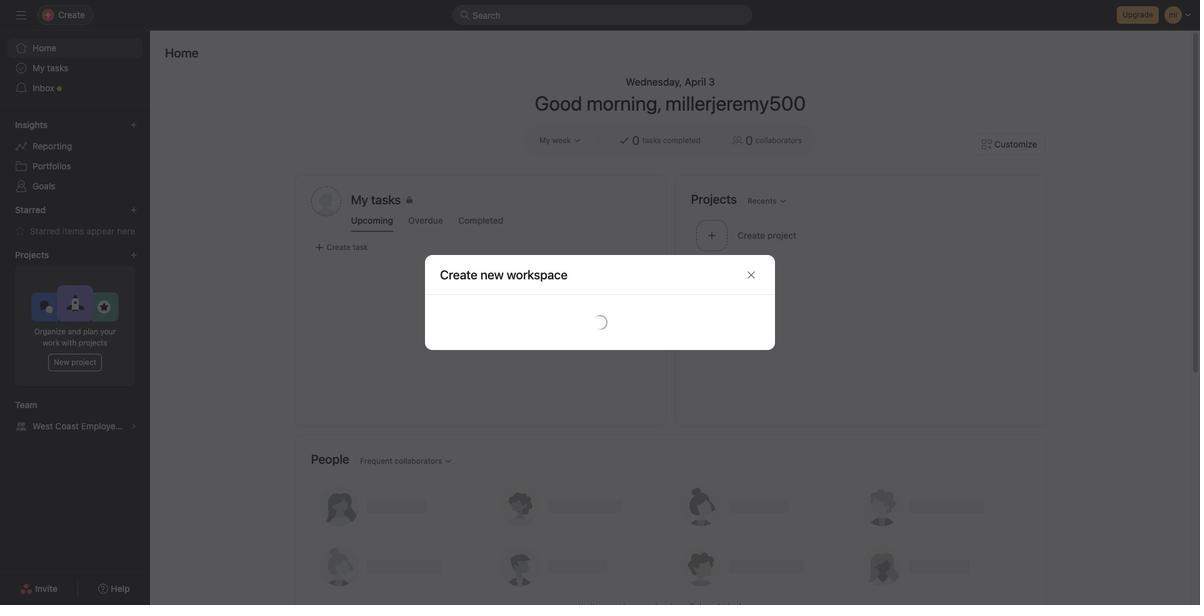 Task type: locate. For each thing, give the bounding box(es) containing it.
dialog
[[425, 255, 775, 350]]

prominent image
[[460, 10, 470, 20]]

insights element
[[0, 114, 150, 199]]

starred element
[[0, 199, 150, 244]]

hide sidebar image
[[16, 10, 26, 20]]



Task type: vqa. For each thing, say whether or not it's contained in the screenshot.
each
no



Task type: describe. For each thing, give the bounding box(es) containing it.
global element
[[0, 31, 150, 106]]

projects element
[[0, 244, 150, 394]]

teams element
[[0, 394, 150, 439]]

add profile photo image
[[311, 186, 341, 216]]

close this dialog image
[[746, 270, 756, 280]]



